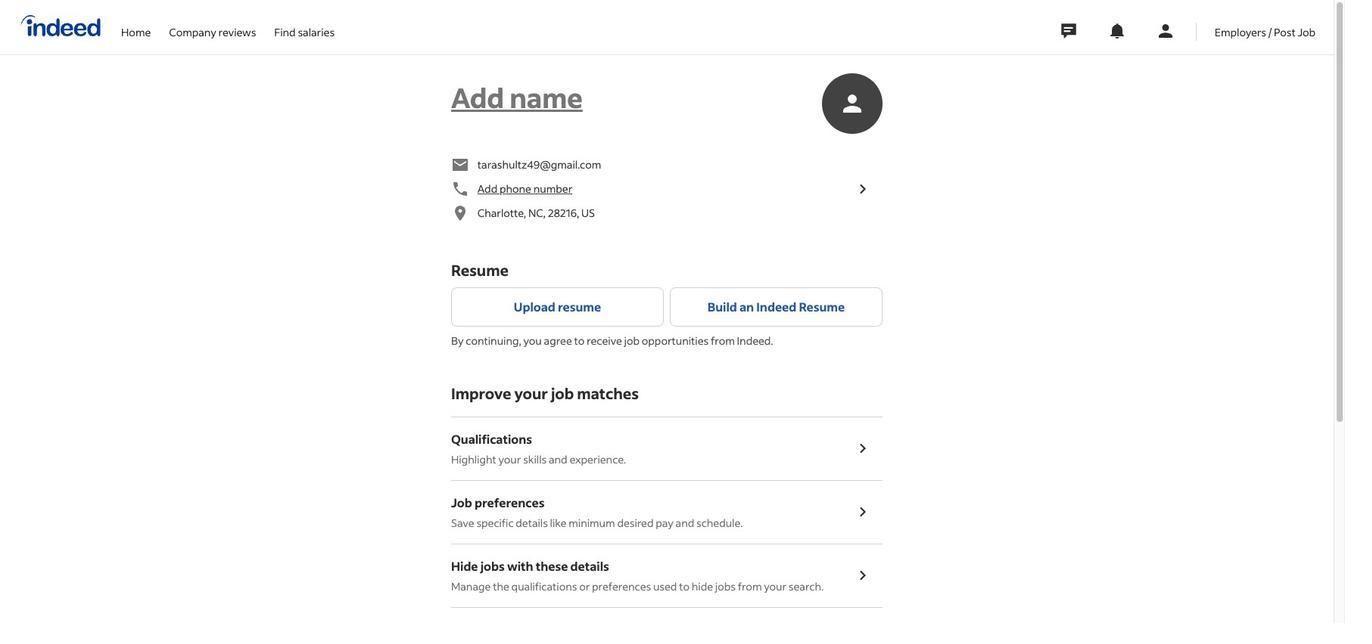 Task type: describe. For each thing, give the bounding box(es) containing it.
schedule.
[[697, 516, 743, 531]]

preferences inside hide jobs with these details manage the qualifications or preferences used to hide jobs from your search.
[[592, 580, 651, 594]]

tarashultz 49@gmail.com
[[478, 158, 601, 172]]

company
[[169, 25, 216, 39]]

continuing,
[[466, 334, 522, 348]]

qualifications
[[451, 431, 532, 447]]

hide
[[692, 580, 713, 594]]

skills
[[523, 453, 547, 467]]

save
[[451, 516, 474, 531]]

find salaries
[[274, 25, 335, 39]]

employers / post job
[[1215, 25, 1316, 39]]

to inside hide jobs with these details manage the qualifications or preferences used to hide jobs from your search.
[[679, 580, 690, 594]]

your inside qualifications highlight your skills and experience.
[[499, 453, 521, 467]]

charlotte,
[[478, 206, 526, 221]]

add phone number link
[[478, 181, 573, 197]]

/
[[1269, 25, 1272, 39]]

qualifications
[[512, 580, 577, 594]]

1 horizontal spatial job
[[624, 334, 640, 348]]

improve
[[451, 384, 511, 403]]

1 vertical spatial resume
[[799, 299, 845, 315]]

number
[[534, 182, 573, 196]]

1 horizontal spatial job
[[1298, 25, 1316, 39]]

hide
[[451, 559, 478, 574]]

like
[[550, 516, 567, 531]]

0 vertical spatial your
[[514, 384, 548, 403]]

search.
[[789, 580, 824, 594]]

your inside hide jobs with these details manage the qualifications or preferences used to hide jobs from your search.
[[764, 580, 787, 594]]

home
[[121, 25, 151, 39]]

desired
[[617, 516, 654, 531]]

add name
[[451, 80, 583, 115]]

0 vertical spatial jobs
[[481, 559, 505, 574]]

company reviews link
[[169, 0, 256, 51]]

opportunities
[[642, 334, 709, 348]]

highlight
[[451, 453, 497, 467]]

experience.
[[570, 453, 626, 467]]

and inside qualifications highlight your skills and experience.
[[549, 453, 568, 467]]

job inside job preferences save specific details like minimum desired pay and schedule.
[[451, 495, 472, 511]]

0 horizontal spatial to
[[574, 334, 585, 348]]

by continuing, you agree to receive job opportunities from indeed.
[[451, 334, 774, 348]]

reviews
[[219, 25, 256, 39]]

28216,
[[548, 206, 579, 221]]

upload resume
[[514, 299, 601, 315]]

an
[[740, 299, 754, 315]]

find
[[274, 25, 296, 39]]

add for add name
[[451, 80, 504, 115]]

charlotte, nc, 28216, us
[[478, 206, 595, 221]]

find salaries link
[[274, 0, 335, 51]]

minimum
[[569, 516, 615, 531]]

details for hide jobs with these details
[[571, 559, 609, 574]]

home link
[[121, 0, 151, 51]]

agree
[[544, 334, 572, 348]]

post
[[1274, 25, 1296, 39]]

add phone number
[[478, 182, 573, 196]]

improve your job matches
[[451, 384, 639, 403]]



Task type: vqa. For each thing, say whether or not it's contained in the screenshot.
&
no



Task type: locate. For each thing, give the bounding box(es) containing it.
your left search.
[[764, 580, 787, 594]]

preferences inside job preferences save specific details like minimum desired pay and schedule.
[[475, 495, 545, 511]]

1 horizontal spatial jobs
[[715, 580, 736, 594]]

details inside hide jobs with these details manage the qualifications or preferences used to hide jobs from your search.
[[571, 559, 609, 574]]

1 vertical spatial your
[[499, 453, 521, 467]]

receive
[[587, 334, 622, 348]]

your left 'skills'
[[499, 453, 521, 467]]

1 horizontal spatial and
[[676, 516, 694, 531]]

jobs up the
[[481, 559, 505, 574]]

0 horizontal spatial and
[[549, 453, 568, 467]]

salaries
[[298, 25, 335, 39]]

0 vertical spatial to
[[574, 334, 585, 348]]

the
[[493, 580, 509, 594]]

indeed.
[[737, 334, 774, 348]]

with
[[507, 559, 533, 574]]

build an indeed resume link
[[670, 288, 883, 327]]

1 vertical spatial preferences
[[592, 580, 651, 594]]

preferences
[[475, 495, 545, 511], [592, 580, 651, 594]]

details inside job preferences save specific details like minimum desired pay and schedule.
[[516, 516, 548, 531]]

to left 'hide'
[[679, 580, 690, 594]]

pay
[[656, 516, 674, 531]]

your right improve
[[514, 384, 548, 403]]

and
[[549, 453, 568, 467], [676, 516, 694, 531]]

name
[[510, 80, 583, 115]]

these
[[536, 559, 568, 574]]

qualifications highlight your skills and experience.
[[451, 431, 626, 467]]

jobs
[[481, 559, 505, 574], [715, 580, 736, 594]]

your
[[514, 384, 548, 403], [499, 453, 521, 467], [764, 580, 787, 594]]

resume down charlotte,
[[451, 260, 509, 280]]

0 vertical spatial and
[[549, 453, 568, 467]]

build an indeed resume
[[708, 299, 845, 315]]

1 horizontal spatial details
[[571, 559, 609, 574]]

0 horizontal spatial job
[[551, 384, 574, 403]]

details left like
[[516, 516, 548, 531]]

1 vertical spatial and
[[676, 516, 694, 531]]

job right the "post"
[[1298, 25, 1316, 39]]

employers
[[1215, 25, 1267, 39]]

0 vertical spatial job
[[1298, 25, 1316, 39]]

add left phone
[[478, 182, 498, 196]]

upload
[[514, 299, 556, 315]]

employers / post job link
[[1215, 0, 1316, 51]]

jobs right 'hide'
[[715, 580, 736, 594]]

49@gmail.com
[[527, 158, 601, 172]]

1 vertical spatial details
[[571, 559, 609, 574]]

job
[[624, 334, 640, 348], [551, 384, 574, 403]]

build
[[708, 299, 737, 315]]

add left name
[[451, 80, 504, 115]]

0 vertical spatial add
[[451, 80, 504, 115]]

from left indeed.
[[711, 334, 735, 348]]

resume
[[558, 299, 601, 315]]

details up or at the bottom left of page
[[571, 559, 609, 574]]

matches
[[577, 384, 639, 403]]

0 horizontal spatial resume
[[451, 260, 509, 280]]

1 vertical spatial job
[[551, 384, 574, 403]]

tarashultz
[[478, 158, 527, 172]]

resume
[[451, 260, 509, 280], [799, 299, 845, 315]]

job
[[1298, 25, 1316, 39], [451, 495, 472, 511]]

us
[[582, 206, 595, 221]]

indeed
[[757, 299, 797, 315]]

1 vertical spatial job
[[451, 495, 472, 511]]

hide jobs with these details manage the qualifications or preferences used to hide jobs from your search.
[[451, 559, 824, 594]]

0 vertical spatial preferences
[[475, 495, 545, 511]]

to
[[574, 334, 585, 348], [679, 580, 690, 594]]

specific
[[477, 516, 514, 531]]

0 horizontal spatial details
[[516, 516, 548, 531]]

and inside job preferences save specific details like minimum desired pay and schedule.
[[676, 516, 694, 531]]

details
[[516, 516, 548, 531], [571, 559, 609, 574]]

you
[[524, 334, 542, 348]]

0 vertical spatial from
[[711, 334, 735, 348]]

0 vertical spatial details
[[516, 516, 548, 531]]

1 vertical spatial from
[[738, 580, 762, 594]]

job left matches
[[551, 384, 574, 403]]

1 vertical spatial add
[[478, 182, 498, 196]]

0 vertical spatial job
[[624, 334, 640, 348]]

used
[[653, 580, 677, 594]]

to right the agree
[[574, 334, 585, 348]]

job right receive at the left of page
[[624, 334, 640, 348]]

0 horizontal spatial from
[[711, 334, 735, 348]]

preferences right or at the bottom left of page
[[592, 580, 651, 594]]

add
[[451, 80, 504, 115], [478, 182, 498, 196]]

job up save at the bottom of the page
[[451, 495, 472, 511]]

1 horizontal spatial to
[[679, 580, 690, 594]]

0 horizontal spatial job
[[451, 495, 472, 511]]

0 vertical spatial resume
[[451, 260, 509, 280]]

0 horizontal spatial preferences
[[475, 495, 545, 511]]

1 vertical spatial to
[[679, 580, 690, 594]]

1 horizontal spatial resume
[[799, 299, 845, 315]]

add for add phone number
[[478, 182, 498, 196]]

phone
[[500, 182, 531, 196]]

details for job preferences
[[516, 516, 548, 531]]

1 horizontal spatial preferences
[[592, 580, 651, 594]]

preferences up specific
[[475, 495, 545, 511]]

from right 'hide'
[[738, 580, 762, 594]]

company reviews
[[169, 25, 256, 39]]

0 horizontal spatial jobs
[[481, 559, 505, 574]]

resume right "indeed"
[[799, 299, 845, 315]]

by
[[451, 334, 464, 348]]

and right 'skills'
[[549, 453, 568, 467]]

or
[[579, 580, 590, 594]]

nc,
[[528, 206, 546, 221]]

manage
[[451, 580, 491, 594]]

from inside hide jobs with these details manage the qualifications or preferences used to hide jobs from your search.
[[738, 580, 762, 594]]

add name link
[[451, 80, 583, 115]]

from
[[711, 334, 735, 348], [738, 580, 762, 594]]

1 horizontal spatial from
[[738, 580, 762, 594]]

2 vertical spatial your
[[764, 580, 787, 594]]

1 vertical spatial jobs
[[715, 580, 736, 594]]

and right pay
[[676, 516, 694, 531]]

job preferences save specific details like minimum desired pay and schedule.
[[451, 495, 743, 531]]

upload resume button
[[451, 288, 664, 327]]



